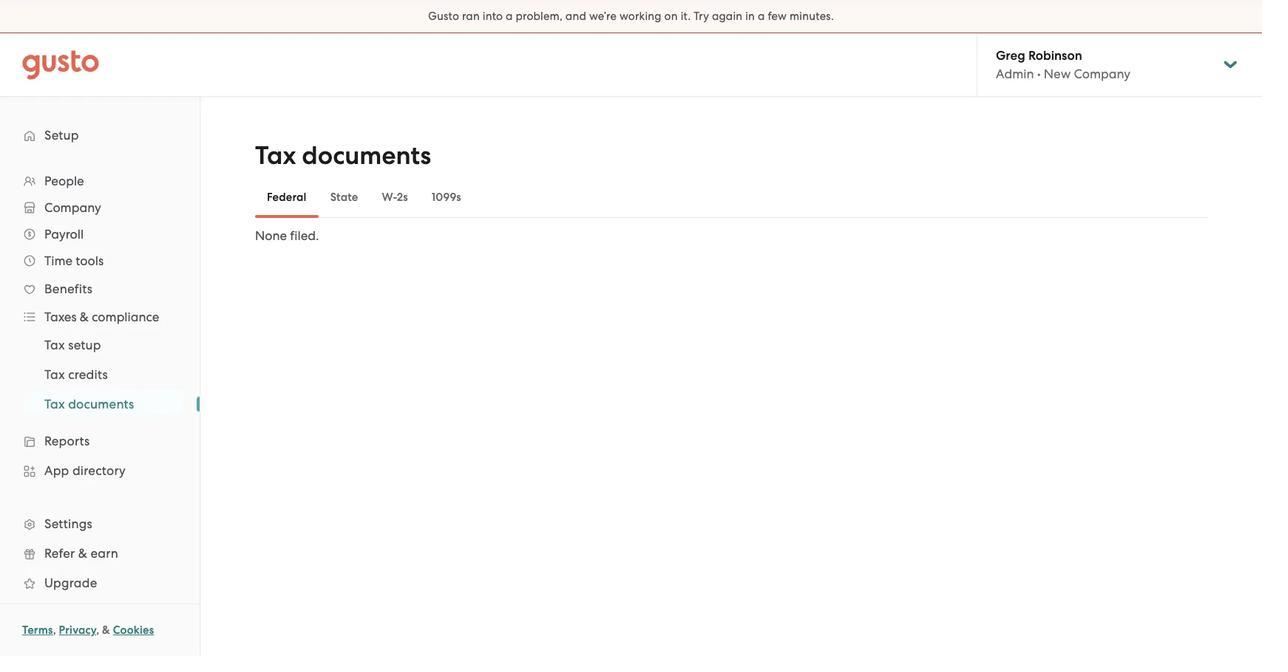 Task type: vqa. For each thing, say whether or not it's contained in the screenshot.
Documents inside the list
yes



Task type: locate. For each thing, give the bounding box(es) containing it.
0 horizontal spatial ,
[[53, 624, 56, 638]]

tax credits link
[[27, 362, 185, 388]]

1 horizontal spatial ,
[[96, 624, 99, 638]]

,
[[53, 624, 56, 638], [96, 624, 99, 638]]

a right "in" at the right top of the page
[[758, 10, 765, 23]]

documents down the tax credits link
[[68, 397, 134, 412]]

federal button
[[255, 180, 319, 215]]

& inside dropdown button
[[80, 310, 89, 325]]

tax documents up state
[[255, 141, 431, 171]]

gusto ran into a problem, and we're working on it. try again in a few minutes.
[[428, 10, 834, 23]]

1099s
[[432, 191, 461, 204]]

state
[[330, 191, 358, 204]]

new
[[1044, 67, 1071, 81]]

setup
[[44, 128, 79, 143]]

1 vertical spatial documents
[[68, 397, 134, 412]]

we're
[[589, 10, 617, 23]]

2 a from the left
[[758, 10, 765, 23]]

2 , from the left
[[96, 624, 99, 638]]

cookies
[[113, 624, 154, 638]]

people
[[44, 174, 84, 189]]

tax setup link
[[27, 332, 185, 359]]

and
[[566, 10, 587, 23]]

a right into
[[506, 10, 513, 23]]

cookies button
[[113, 622, 154, 640]]

tax
[[255, 141, 296, 171], [44, 338, 65, 353], [44, 368, 65, 382], [44, 397, 65, 412]]

reports link
[[15, 428, 185, 455]]

a
[[506, 10, 513, 23], [758, 10, 765, 23]]

tax for tax documents link
[[44, 397, 65, 412]]

& for earn
[[78, 547, 87, 561]]

documents
[[302, 141, 431, 171], [68, 397, 134, 412]]

0 horizontal spatial company
[[44, 200, 101, 215]]

2 list from the top
[[0, 331, 200, 419]]

company down people
[[44, 200, 101, 215]]

documents up state
[[302, 141, 431, 171]]

ran
[[462, 10, 480, 23]]

1 vertical spatial &
[[78, 547, 87, 561]]

list
[[0, 168, 200, 628], [0, 331, 200, 419]]

tax documents inside list
[[44, 397, 134, 412]]

privacy link
[[59, 624, 96, 638]]

company right the new
[[1074, 67, 1131, 81]]

app
[[44, 464, 69, 479]]

working
[[620, 10, 662, 23]]

tools
[[76, 254, 104, 269]]

, left privacy link
[[53, 624, 56, 638]]

1 horizontal spatial company
[[1074, 67, 1131, 81]]

1 horizontal spatial tax documents
[[255, 141, 431, 171]]

, left the cookies
[[96, 624, 99, 638]]

upgrade link
[[15, 570, 185, 597]]

filed.
[[290, 229, 319, 243]]

documents inside list
[[68, 397, 134, 412]]

greg
[[996, 48, 1026, 64]]

list containing people
[[0, 168, 200, 628]]

tax down tax credits
[[44, 397, 65, 412]]

1 , from the left
[[53, 624, 56, 638]]

robinson
[[1029, 48, 1083, 64]]

1099s button
[[420, 180, 473, 215]]

1 vertical spatial company
[[44, 200, 101, 215]]

time
[[44, 254, 73, 269]]

federal
[[267, 191, 307, 204]]

greg robinson admin • new company
[[996, 48, 1131, 81]]

company
[[1074, 67, 1131, 81], [44, 200, 101, 215]]

tax documents down credits
[[44, 397, 134, 412]]

& left the cookies
[[102, 624, 110, 638]]

none
[[255, 229, 287, 243]]

& for compliance
[[80, 310, 89, 325]]

0 horizontal spatial a
[[506, 10, 513, 23]]

0 vertical spatial &
[[80, 310, 89, 325]]

tax documents
[[255, 141, 431, 171], [44, 397, 134, 412]]

1 horizontal spatial a
[[758, 10, 765, 23]]

tax down taxes
[[44, 338, 65, 353]]

tax left credits
[[44, 368, 65, 382]]

0 vertical spatial tax documents
[[255, 141, 431, 171]]

benefits
[[44, 282, 93, 297]]

company inside 'greg robinson admin • new company'
[[1074, 67, 1131, 81]]

people button
[[15, 168, 185, 195]]

& right taxes
[[80, 310, 89, 325]]

w-2s button
[[370, 180, 420, 215]]

minutes.
[[790, 10, 834, 23]]

1 vertical spatial tax documents
[[44, 397, 134, 412]]

0 vertical spatial company
[[1074, 67, 1131, 81]]

none filed.
[[255, 229, 319, 243]]

1 list from the top
[[0, 168, 200, 628]]

&
[[80, 310, 89, 325], [78, 547, 87, 561], [102, 624, 110, 638]]

time tools
[[44, 254, 104, 269]]

0 horizontal spatial documents
[[68, 397, 134, 412]]

& left earn
[[78, 547, 87, 561]]

0 horizontal spatial tax documents
[[44, 397, 134, 412]]

company button
[[15, 195, 185, 221]]

home image
[[22, 50, 99, 80]]

reports
[[44, 434, 90, 449]]

credits
[[68, 368, 108, 382]]

1 horizontal spatial documents
[[302, 141, 431, 171]]

company inside company dropdown button
[[44, 200, 101, 215]]

tax for tax setup link
[[44, 338, 65, 353]]

time tools button
[[15, 248, 185, 274]]



Task type: describe. For each thing, give the bounding box(es) containing it.
gusto
[[428, 10, 459, 23]]

setup link
[[15, 122, 185, 149]]

tax for the tax credits link
[[44, 368, 65, 382]]

privacy
[[59, 624, 96, 638]]

list containing tax setup
[[0, 331, 200, 419]]

terms link
[[22, 624, 53, 638]]

few
[[768, 10, 787, 23]]

problem,
[[516, 10, 563, 23]]

settings
[[44, 517, 92, 532]]

try
[[694, 10, 709, 23]]

taxes
[[44, 310, 77, 325]]

refer
[[44, 547, 75, 561]]

earn
[[91, 547, 118, 561]]

gusto navigation element
[[0, 97, 200, 652]]

0 vertical spatial documents
[[302, 141, 431, 171]]

•
[[1038, 67, 1041, 81]]

tax forms tab list
[[255, 177, 1208, 218]]

payroll
[[44, 227, 84, 242]]

w-
[[382, 191, 397, 204]]

tax setup
[[44, 338, 101, 353]]

app directory link
[[15, 458, 185, 484]]

terms
[[22, 624, 53, 638]]

it.
[[681, 10, 691, 23]]

directory
[[72, 464, 126, 479]]

admin
[[996, 67, 1034, 81]]

benefits link
[[15, 276, 185, 303]]

1 a from the left
[[506, 10, 513, 23]]

2s
[[397, 191, 408, 204]]

upgrade
[[44, 576, 97, 591]]

refer & earn link
[[15, 541, 185, 567]]

taxes & compliance
[[44, 310, 159, 325]]

payroll button
[[15, 221, 185, 248]]

into
[[483, 10, 503, 23]]

tax documents link
[[27, 391, 185, 418]]

app directory
[[44, 464, 126, 479]]

again
[[712, 10, 743, 23]]

on
[[665, 10, 678, 23]]

in
[[746, 10, 755, 23]]

settings link
[[15, 511, 185, 538]]

refer & earn
[[44, 547, 118, 561]]

taxes & compliance button
[[15, 304, 185, 331]]

terms , privacy , & cookies
[[22, 624, 154, 638]]

tax up federal button at left top
[[255, 141, 296, 171]]

tax credits
[[44, 368, 108, 382]]

2 vertical spatial &
[[102, 624, 110, 638]]

w-2s
[[382, 191, 408, 204]]

setup
[[68, 338, 101, 353]]

compliance
[[92, 310, 159, 325]]

state button
[[319, 180, 370, 215]]



